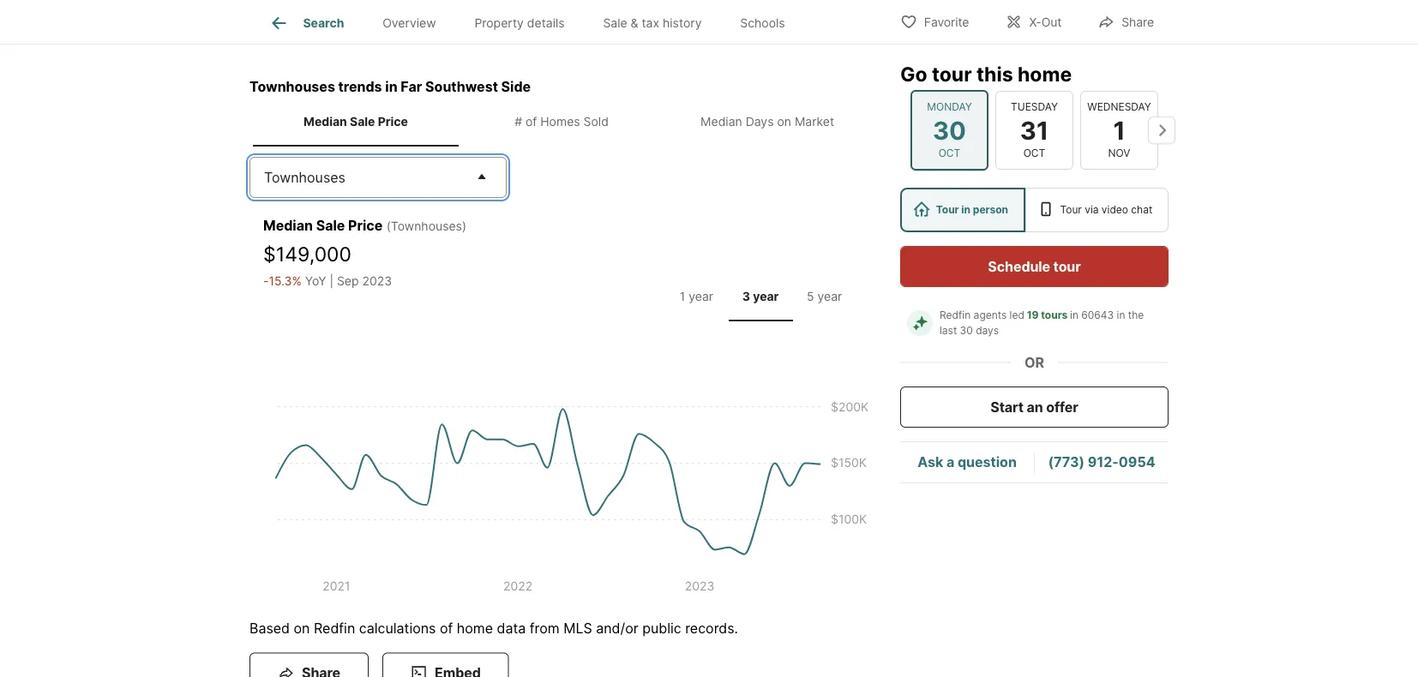 Task type: vqa. For each thing, say whether or not it's contained in the screenshot.
bottom "Redfin"
yes



Task type: locate. For each thing, give the bounding box(es) containing it.
price down townhouses trends in far southwest side
[[378, 115, 408, 130]]

2 tour from the left
[[1060, 204, 1082, 216]]

2 horizontal spatial sale
[[603, 16, 627, 30]]

townhouses trends in far southwest side
[[250, 79, 531, 96]]

oct down 31
[[1024, 147, 1046, 160]]

0 horizontal spatial 1
[[680, 290, 685, 305]]

0 vertical spatial sale
[[603, 16, 627, 30]]

30 inside the in the last 30 days
[[960, 325, 973, 337]]

and/or
[[596, 621, 639, 638]]

agents
[[974, 309, 1007, 322]]

tour left via
[[1060, 204, 1082, 216]]

sale inside sale & tax history tab
[[603, 16, 627, 30]]

19
[[1027, 309, 1039, 322]]

price inside median sale price (townhouses) $149,000
[[348, 218, 383, 234]]

0 horizontal spatial tour
[[936, 204, 959, 216]]

tour via video chat option
[[1025, 188, 1169, 232]]

1 vertical spatial tour
[[1054, 258, 1081, 275]]

median sale price
[[304, 115, 408, 130]]

1 year tab
[[665, 276, 729, 319]]

sale & tax history tab
[[584, 3, 721, 44]]

search
[[303, 16, 344, 30]]

year for 5 year
[[818, 290, 842, 305]]

(townhouses)
[[387, 219, 467, 234]]

townhouses down median sale price tab in the top left of the page
[[264, 169, 346, 186]]

1 horizontal spatial on
[[777, 115, 792, 130]]

records.
[[685, 621, 738, 638]]

price up 2023
[[348, 218, 383, 234]]

home
[[1018, 62, 1072, 86], [457, 621, 493, 638]]

led
[[1010, 309, 1025, 322]]

1 vertical spatial on
[[294, 621, 310, 638]]

nov
[[1109, 147, 1131, 160]]

an
[[1027, 399, 1043, 416]]

tour inside button
[[1054, 258, 1081, 275]]

0 vertical spatial 30
[[933, 115, 967, 145]]

1 vertical spatial price
[[348, 218, 383, 234]]

market
[[795, 115, 834, 130]]

carousel group
[[243, 0, 881, 36]]

0 vertical spatial tab list
[[250, 0, 818, 44]]

redfin
[[940, 309, 971, 322], [314, 621, 355, 638]]

1 tour from the left
[[936, 204, 959, 216]]

townhouses for townhouses trends in far southwest side
[[250, 79, 335, 96]]

in left person
[[962, 204, 971, 216]]

0 vertical spatial 1
[[1114, 115, 1126, 145]]

sale left &
[[603, 16, 627, 30]]

price for median sale price (townhouses) $149,000
[[348, 218, 383, 234]]

via
[[1085, 204, 1099, 216]]

a
[[947, 454, 955, 471]]

0 vertical spatial price
[[378, 115, 408, 130]]

of
[[526, 115, 537, 130], [440, 621, 453, 638]]

in
[[385, 79, 398, 96], [962, 204, 971, 216], [1070, 309, 1079, 322], [1117, 309, 1126, 322]]

1
[[1114, 115, 1126, 145], [680, 290, 685, 305]]

list box
[[900, 188, 1169, 232]]

0 vertical spatial redfin
[[940, 309, 971, 322]]

median inside tab
[[304, 115, 347, 130]]

sale inside median sale price tab
[[350, 115, 375, 130]]

days
[[976, 325, 999, 337]]

1 vertical spatial of
[[440, 621, 453, 638]]

2 oct from the left
[[1024, 147, 1046, 160]]

sale down trends
[[350, 115, 375, 130]]

on right based
[[294, 621, 310, 638]]

0 horizontal spatial oct
[[939, 147, 961, 160]]

favorite
[[924, 15, 969, 30]]

oct inside monday 30 oct
[[939, 147, 961, 160]]

1 vertical spatial home
[[457, 621, 493, 638]]

townhouses
[[250, 79, 335, 96], [264, 169, 346, 186]]

tour up monday at the top right of page
[[932, 62, 972, 86]]

ask a question
[[918, 454, 1017, 471]]

home up tuesday
[[1018, 62, 1072, 86]]

on right days on the right top of the page
[[777, 115, 792, 130]]

property
[[475, 16, 524, 30]]

tour inside option
[[936, 204, 959, 216]]

1 vertical spatial redfin
[[314, 621, 355, 638]]

in the last 30 days
[[940, 309, 1147, 337]]

details
[[527, 16, 565, 30]]

in left the
[[1117, 309, 1126, 322]]

912-
[[1088, 454, 1119, 471]]

based on redfin calculations of home data from mls and/or public records.
[[250, 621, 738, 638]]

1 year
[[680, 290, 714, 305]]

sold
[[584, 115, 609, 130]]

public
[[642, 621, 682, 638]]

0 horizontal spatial on
[[294, 621, 310, 638]]

homes
[[541, 115, 580, 130]]

video
[[1102, 204, 1129, 216]]

median inside median sale price (townhouses) $149,000
[[263, 218, 313, 234]]

sale inside median sale price (townhouses) $149,000
[[316, 218, 345, 234]]

median days on market tab
[[665, 101, 870, 144]]

overview tab
[[363, 3, 455, 44]]

1 vertical spatial tab list
[[250, 98, 874, 147]]

tours
[[1041, 309, 1068, 322]]

x-
[[1029, 15, 1042, 30]]

x-out
[[1029, 15, 1062, 30]]

0 vertical spatial on
[[777, 115, 792, 130]]

0 horizontal spatial sale
[[316, 218, 345, 234]]

townhouses for townhouses
[[264, 169, 346, 186]]

median for median sale price (townhouses) $149,000
[[263, 218, 313, 234]]

price for median sale price
[[378, 115, 408, 130]]

sale for median sale price
[[350, 115, 375, 130]]

1 vertical spatial sale
[[350, 115, 375, 130]]

or
[[1025, 354, 1045, 371]]

median left days on the right top of the page
[[701, 115, 742, 130]]

schedule tour
[[988, 258, 1081, 275]]

year for 3 year
[[753, 290, 779, 305]]

1 year from the left
[[689, 290, 714, 305]]

0 horizontal spatial year
[[689, 290, 714, 305]]

&
[[631, 16, 639, 30]]

in inside option
[[962, 204, 971, 216]]

30 right last
[[960, 325, 973, 337]]

tour inside option
[[1060, 204, 1082, 216]]

30 down monday at the top right of page
[[933, 115, 967, 145]]

3 year from the left
[[818, 290, 842, 305]]

year right 5
[[818, 290, 842, 305]]

0 horizontal spatial of
[[440, 621, 453, 638]]

year right 3
[[753, 290, 779, 305]]

0 vertical spatial tour
[[932, 62, 972, 86]]

sale
[[603, 16, 627, 30], [350, 115, 375, 130], [316, 218, 345, 234]]

year left 3
[[689, 290, 714, 305]]

1 vertical spatial 30
[[960, 325, 973, 337]]

median sale price tab
[[253, 101, 459, 144]]

5
[[807, 290, 814, 305]]

tab list containing median sale price
[[250, 98, 874, 147]]

0 horizontal spatial tour
[[932, 62, 972, 86]]

1 horizontal spatial 1
[[1114, 115, 1126, 145]]

15.3%
[[269, 275, 302, 289]]

sale up $149,000
[[316, 218, 345, 234]]

1 horizontal spatial home
[[1018, 62, 1072, 86]]

question
[[958, 454, 1017, 471]]

1 horizontal spatial year
[[753, 290, 779, 305]]

townhouses down search link
[[250, 79, 335, 96]]

median inside 'tab'
[[701, 115, 742, 130]]

|
[[330, 275, 334, 289]]

1 horizontal spatial tour
[[1054, 258, 1081, 275]]

tour
[[932, 62, 972, 86], [1054, 258, 1081, 275]]

oct inside 'tuesday 31 oct'
[[1024, 147, 1046, 160]]

offer
[[1046, 399, 1079, 416]]

price
[[378, 115, 408, 130], [348, 218, 383, 234]]

2 vertical spatial tab list
[[661, 273, 860, 322]]

wednesday
[[1088, 101, 1152, 113]]

median
[[304, 115, 347, 130], [701, 115, 742, 130], [263, 218, 313, 234]]

0 vertical spatial home
[[1018, 62, 1072, 86]]

1 horizontal spatial oct
[[1024, 147, 1046, 160]]

1 left 3
[[680, 290, 685, 305]]

of inside # of homes sold tab
[[526, 115, 537, 130]]

1 vertical spatial 1
[[680, 290, 685, 305]]

1 horizontal spatial tour
[[1060, 204, 1082, 216]]

0 horizontal spatial home
[[457, 621, 493, 638]]

redfin agents led 19 tours in 60643
[[940, 309, 1114, 322]]

chat
[[1131, 204, 1153, 216]]

1 oct from the left
[[939, 147, 961, 160]]

None button
[[911, 90, 989, 171], [996, 91, 1074, 170], [1081, 91, 1159, 170], [911, 90, 989, 171], [996, 91, 1074, 170], [1081, 91, 1159, 170]]

oct
[[939, 147, 961, 160], [1024, 147, 1046, 160]]

tour right schedule
[[1054, 258, 1081, 275]]

on
[[777, 115, 792, 130], [294, 621, 310, 638]]

2 horizontal spatial year
[[818, 290, 842, 305]]

tab list
[[250, 0, 818, 44], [250, 98, 874, 147], [661, 273, 860, 322]]

median days on market
[[701, 115, 834, 130]]

home left data
[[457, 621, 493, 638]]

tax
[[642, 16, 660, 30]]

schools tab
[[721, 3, 804, 44]]

1 horizontal spatial redfin
[[940, 309, 971, 322]]

redfin up last
[[940, 309, 971, 322]]

days
[[746, 115, 774, 130]]

tour left person
[[936, 204, 959, 216]]

sale for median sale price (townhouses) $149,000
[[316, 218, 345, 234]]

0 vertical spatial of
[[526, 115, 537, 130]]

in right tours
[[1070, 309, 1079, 322]]

schedule tour button
[[900, 246, 1169, 287]]

price inside tab
[[378, 115, 408, 130]]

median down trends
[[304, 115, 347, 130]]

median up $149,000
[[263, 218, 313, 234]]

last
[[940, 325, 957, 337]]

1 vertical spatial townhouses
[[264, 169, 346, 186]]

oct down monday at the top right of page
[[939, 147, 961, 160]]

of right the #
[[526, 115, 537, 130]]

1 horizontal spatial sale
[[350, 115, 375, 130]]

(773)
[[1048, 454, 1085, 471]]

1 horizontal spatial of
[[526, 115, 537, 130]]

2 vertical spatial sale
[[316, 218, 345, 234]]

of right calculations
[[440, 621, 453, 638]]

2 year from the left
[[753, 290, 779, 305]]

tour
[[936, 204, 959, 216], [1060, 204, 1082, 216]]

30 inside monday 30 oct
[[933, 115, 967, 145]]

ask a question link
[[918, 454, 1017, 471]]

redfin left calculations
[[314, 621, 355, 638]]

0 vertical spatial townhouses
[[250, 79, 335, 96]]

1 up the nov
[[1114, 115, 1126, 145]]



Task type: describe. For each thing, give the bounding box(es) containing it.
next image
[[1148, 117, 1176, 144]]

far
[[401, 79, 422, 96]]

median for median days on market
[[701, 115, 742, 130]]

tour via video chat
[[1060, 204, 1153, 216]]

tour in person
[[936, 204, 1009, 216]]

5 year
[[807, 290, 842, 305]]

start an offer
[[991, 399, 1079, 416]]

list box containing tour in person
[[900, 188, 1169, 232]]

1 inside wednesday 1 nov
[[1114, 115, 1126, 145]]

3 year
[[742, 290, 779, 305]]

# of homes sold
[[515, 115, 609, 130]]

in inside the in the last 30 days
[[1117, 309, 1126, 322]]

calculations
[[359, 621, 436, 638]]

go tour this home
[[900, 62, 1072, 86]]

the
[[1128, 309, 1144, 322]]

oct for 31
[[1024, 147, 1046, 160]]

median for median sale price
[[304, 115, 347, 130]]

from
[[530, 621, 560, 638]]

share button
[[1083, 4, 1169, 39]]

# of homes sold tab
[[459, 101, 665, 144]]

3
[[742, 290, 750, 305]]

(773) 912-0954 link
[[1048, 454, 1156, 471]]

overview
[[383, 16, 436, 30]]

31
[[1020, 115, 1049, 145]]

$149,000
[[263, 242, 351, 266]]

2023
[[362, 275, 392, 289]]

tour in person option
[[900, 188, 1025, 232]]

search link
[[269, 13, 344, 33]]

based
[[250, 621, 290, 638]]

trends
[[338, 79, 382, 96]]

property details tab
[[455, 3, 584, 44]]

schedule
[[988, 258, 1051, 275]]

0 horizontal spatial redfin
[[314, 621, 355, 638]]

#
[[515, 115, 522, 130]]

southwest
[[425, 79, 498, 96]]

monday 30 oct
[[927, 101, 972, 160]]

tour for tour in person
[[936, 204, 959, 216]]

side
[[501, 79, 531, 96]]

x-out button
[[991, 4, 1077, 39]]

median sale price (townhouses) $149,000
[[263, 218, 467, 266]]

out
[[1042, 15, 1062, 30]]

go
[[900, 62, 928, 86]]

60643
[[1082, 309, 1114, 322]]

schools
[[740, 16, 785, 30]]

tour for tour via video chat
[[1060, 204, 1082, 216]]

tuesday 31 oct
[[1011, 101, 1058, 160]]

start an offer button
[[900, 387, 1169, 428]]

in left the far
[[385, 79, 398, 96]]

(773) 912-0954
[[1048, 454, 1156, 471]]

yoy
[[305, 275, 326, 289]]

this
[[977, 62, 1013, 86]]

-15.3% yoy | sep 2023
[[263, 275, 392, 289]]

3 year tab
[[729, 276, 793, 319]]

property details
[[475, 16, 565, 30]]

favorite button
[[886, 4, 984, 39]]

share
[[1122, 15, 1154, 30]]

data
[[497, 621, 526, 638]]

mls
[[564, 621, 592, 638]]

tour for go
[[932, 62, 972, 86]]

oct for 30
[[939, 147, 961, 160]]

history
[[663, 16, 702, 30]]

-
[[263, 275, 269, 289]]

ask
[[918, 454, 944, 471]]

on inside 'tab'
[[777, 115, 792, 130]]

monday
[[927, 101, 972, 113]]

wednesday 1 nov
[[1088, 101, 1152, 160]]

year for 1 year
[[689, 290, 714, 305]]

tab list containing search
[[250, 0, 818, 44]]

1 inside tab
[[680, 290, 685, 305]]

5 year tab
[[793, 276, 857, 319]]

tour for schedule
[[1054, 258, 1081, 275]]

0954
[[1119, 454, 1156, 471]]

tab list containing 1 year
[[661, 273, 860, 322]]

tuesday
[[1011, 101, 1058, 113]]

sale & tax history
[[603, 16, 702, 30]]

person
[[973, 204, 1009, 216]]

start
[[991, 399, 1024, 416]]

sep
[[337, 275, 359, 289]]



